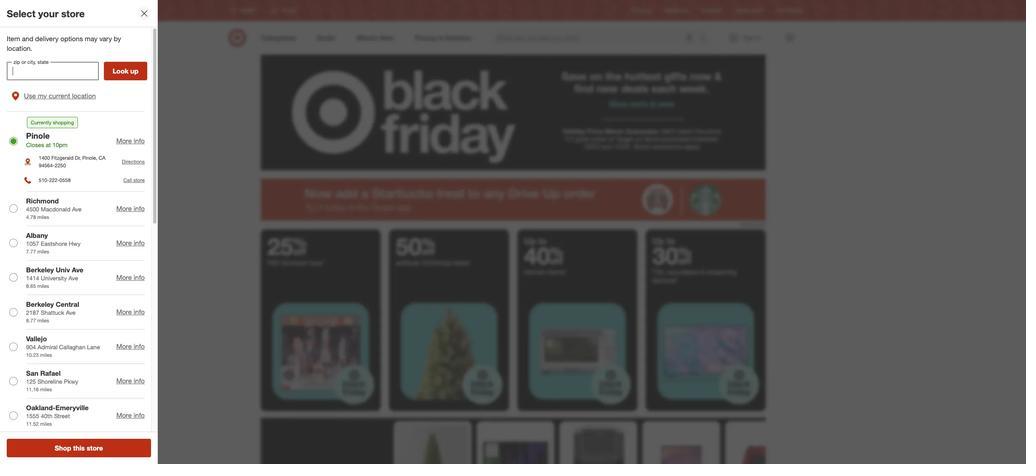 Task type: vqa. For each thing, say whether or not it's contained in the screenshot.
5,411 results
no



Task type: describe. For each thing, give the bounding box(es) containing it.
emeryville
[[56, 404, 89, 413]]

university
[[41, 275, 67, 282]]

2250
[[55, 162, 66, 169]]

advertisement region
[[261, 179, 766, 221]]

more info link for richmond
[[116, 204, 145, 213]]

shattuck
[[41, 309, 64, 316]]

item
[[7, 35, 20, 43]]

central
[[56, 301, 79, 309]]

weekly
[[665, 7, 681, 14]]

trees*
[[454, 259, 471, 267]]

11.52
[[26, 421, 39, 428]]

registry
[[632, 7, 651, 14]]

berkeley for berkeley univ ave
[[26, 266, 54, 274]]

match
[[676, 127, 694, 135]]

more info for vallejo
[[116, 343, 145, 351]]

pinole for pinole
[[282, 7, 296, 13]]

hottest
[[625, 70, 662, 83]]

0 vertical spatial target
[[736, 7, 749, 14]]

target black friday image for kitchen items*
[[518, 292, 637, 412]]

target black friday image for fao schwarz toys*
[[261, 292, 381, 412]]

miles inside vallejo 904 admiral callaghan lane 10.23 miles
[[40, 352, 52, 359]]

carousel region
[[261, 418, 803, 465]]

if
[[565, 135, 569, 143]]

hwy
[[69, 240, 81, 247]]

streaming
[[707, 268, 737, 277]]

more info for oakland-emeryville
[[116, 412, 145, 420]]

ca
[[99, 155, 106, 161]]

use my current location link
[[7, 85, 145, 106]]

early
[[630, 99, 649, 108]]

price
[[707, 127, 721, 135]]

redcard link
[[702, 7, 722, 14]]

miles inside the "richmond 4500 macdonald ave 4.78 miles"
[[37, 214, 49, 220]]

deals
[[621, 82, 649, 95]]

berkeley central 2187 shattuck ave 8.77 miles
[[26, 301, 79, 324]]

it
[[570, 135, 574, 143]]

1057
[[26, 240, 39, 247]]

info for pinole
[[134, 137, 145, 145]]

dualsense wireless controller for playstation 5 - volcanic red image
[[729, 425, 800, 465]]

weekly ad link
[[665, 7, 688, 14]]

look up
[[113, 67, 139, 75]]

ave inside the "richmond 4500 macdonald ave 4.78 miles"
[[72, 206, 82, 213]]

find
[[777, 7, 787, 14]]

more info link for oakland-emeryville
[[116, 412, 145, 420]]

redcard
[[702, 7, 722, 14]]

toys*
[[310, 259, 325, 267]]

1555
[[26, 413, 39, 420]]

shop this store button
[[7, 439, 151, 458]]

pinole button
[[267, 3, 302, 18]]

target black friday image for tvs, soundbars & streaming devices*
[[646, 292, 766, 412]]

50
[[396, 232, 435, 261]]

on inside we'll match the price if it goes lower at target on items purchased between 10/22 and 12/24. some exclusions apply.
[[635, 135, 643, 143]]

pinole,
[[82, 155, 97, 161]]

more for albany
[[116, 239, 132, 247]]

look up button
[[104, 62, 147, 80]]

philips 50" 4k qled roku smart tv - 50pul7973/f7 - special purchase image
[[480, 425, 551, 465]]

holiday price match guarantee:
[[563, 127, 660, 135]]

albany
[[26, 231, 48, 240]]

11.16
[[26, 387, 39, 393]]

none text field inside select your store dialog
[[7, 62, 99, 80]]

pinole for pinole closes at 10pm
[[26, 131, 50, 141]]

the for on
[[606, 70, 622, 83]]

info for berkeley central
[[134, 308, 145, 317]]

artificial
[[396, 259, 419, 267]]

apply.
[[684, 143, 701, 151]]

search
[[696, 34, 716, 43]]

this
[[73, 444, 85, 453]]

at inside we'll match the price if it goes lower at target on items purchased between 10/22 and 12/24. some exclusions apply.
[[609, 135, 614, 143]]

40th
[[41, 413, 53, 420]]

1400
[[39, 155, 50, 161]]

tvs,
[[653, 268, 665, 277]]

location.
[[7, 44, 32, 53]]

target circle link
[[736, 7, 764, 14]]

new
[[597, 82, 618, 95]]

between
[[694, 135, 719, 143]]

by
[[114, 35, 121, 43]]

store for shop this store
[[87, 444, 103, 453]]

shop early & save
[[609, 99, 675, 108]]

40
[[524, 242, 564, 270]]

ave down 'univ'
[[69, 275, 78, 282]]

san
[[26, 370, 38, 378]]

at inside pinole closes at 10pm
[[46, 141, 51, 148]]

25
[[267, 232, 307, 261]]

more info for berkeley central
[[116, 308, 145, 317]]

1400 fitzgerald dr, pinole, ca 94564-2250
[[39, 155, 106, 169]]

7.77
[[26, 249, 36, 255]]

select
[[7, 7, 36, 19]]

more info for pinole
[[116, 137, 145, 145]]

purchased
[[662, 135, 692, 143]]

closes
[[26, 141, 44, 148]]

shop this store
[[55, 444, 103, 453]]

up
[[130, 67, 139, 75]]

miles inside oakland-emeryville 1555 40th street 11.52 miles
[[40, 421, 52, 428]]

0558
[[59, 177, 71, 184]]

shop for shop early & save
[[609, 99, 628, 108]]

may
[[85, 35, 98, 43]]

macdonald
[[41, 206, 70, 213]]

berkeley for berkeley central
[[26, 301, 54, 309]]

store for select your store
[[61, 7, 85, 19]]

registry link
[[632, 7, 651, 14]]

use
[[24, 92, 36, 100]]

vallejo 904 admiral callaghan lane 10.23 miles
[[26, 335, 100, 359]]

more info link for albany
[[116, 239, 145, 247]]

gifts
[[665, 70, 687, 83]]

miles inside berkeley central 2187 shattuck ave 8.77 miles
[[37, 318, 49, 324]]

stores
[[788, 7, 803, 14]]

delivery
[[35, 35, 59, 43]]

2187
[[26, 309, 39, 316]]

up to for 30
[[653, 236, 676, 247]]

miles inside san rafael 125 shoreline pkwy 11.16 miles
[[40, 387, 52, 393]]

call store
[[123, 177, 145, 184]]

info for vallejo
[[134, 343, 145, 351]]

currently shopping
[[31, 119, 74, 126]]

fao
[[267, 259, 280, 267]]



Task type: locate. For each thing, give the bounding box(es) containing it.
shop for shop this store
[[55, 444, 71, 453]]

2 vertical spatial &
[[701, 268, 705, 277]]

up up kitchen
[[524, 236, 536, 247]]

more info
[[116, 137, 145, 145], [116, 204, 145, 213], [116, 239, 145, 247], [116, 274, 145, 282], [116, 308, 145, 317], [116, 343, 145, 351], [116, 377, 145, 386], [116, 412, 145, 420]]

0 vertical spatial pinole
[[282, 7, 296, 13]]

dr,
[[75, 155, 81, 161]]

1 horizontal spatial and
[[601, 143, 612, 151]]

fitzgerald
[[51, 155, 74, 161]]

street
[[54, 413, 70, 420]]

target left some
[[616, 135, 633, 143]]

5 more from the top
[[116, 308, 132, 317]]

3 target black friday image from the left
[[518, 292, 637, 412]]

shopping
[[53, 119, 74, 126]]

info for albany
[[134, 239, 145, 247]]

eastshore
[[41, 240, 67, 247]]

more info link for berkeley central
[[116, 308, 145, 317]]

1 more info link from the top
[[116, 137, 145, 145]]

1 horizontal spatial &
[[701, 268, 705, 277]]

& left save
[[651, 99, 656, 108]]

christmas
[[421, 259, 452, 267]]

location
[[72, 92, 96, 100]]

0 horizontal spatial shop
[[55, 444, 71, 453]]

more for berkeley central
[[116, 308, 132, 317]]

shop down new
[[609, 99, 628, 108]]

to
[[539, 236, 547, 247], [667, 236, 676, 247]]

to for 30
[[667, 236, 676, 247]]

tvs, soundbars & streaming devices*
[[653, 268, 737, 285]]

& left streaming
[[701, 268, 705, 277]]

1 horizontal spatial shop
[[609, 99, 628, 108]]

pinole inside dropdown button
[[282, 7, 296, 13]]

125
[[26, 378, 36, 386]]

1 horizontal spatial on
[[635, 135, 643, 143]]

at right lower on the top of page
[[609, 135, 614, 143]]

6 more info from the top
[[116, 343, 145, 351]]

target black friday image
[[261, 292, 381, 412], [389, 292, 509, 412], [518, 292, 637, 412], [646, 292, 766, 412]]

up up tvs,
[[653, 236, 665, 247]]

berkeley
[[26, 266, 54, 274], [26, 301, 54, 309]]

circle
[[751, 7, 764, 14]]

items*
[[548, 268, 567, 277]]

richmond 4500 macdonald ave 4.78 miles
[[26, 197, 82, 220]]

target black friday image for artificial christmas trees*
[[389, 292, 509, 412]]

2 up to from the left
[[653, 236, 676, 247]]

more for berkeley univ ave
[[116, 274, 132, 282]]

1 horizontal spatial up to
[[653, 236, 676, 247]]

1 vertical spatial the
[[696, 127, 705, 135]]

info for oakland-emeryville
[[134, 412, 145, 420]]

more info for albany
[[116, 239, 145, 247]]

None radio
[[9, 239, 18, 248], [9, 274, 18, 282], [9, 308, 18, 317], [9, 412, 18, 420], [9, 239, 18, 248], [9, 274, 18, 282], [9, 308, 18, 317], [9, 412, 18, 420]]

pinole closes at 10pm
[[26, 131, 68, 148]]

up to up kitchen
[[524, 236, 547, 247]]

4 target black friday image from the left
[[646, 292, 766, 412]]

up to
[[524, 236, 547, 247], [653, 236, 676, 247]]

5 more info from the top
[[116, 308, 145, 317]]

2 more from the top
[[116, 204, 132, 213]]

more info for berkeley univ ave
[[116, 274, 145, 282]]

& for shop early & save
[[651, 99, 656, 108]]

0 vertical spatial and
[[22, 35, 33, 43]]

miles down "admiral"
[[40, 352, 52, 359]]

0 horizontal spatial and
[[22, 35, 33, 43]]

miles inside berkeley univ ave 1414 university ave 8.65 miles
[[37, 283, 49, 289]]

5 info from the top
[[134, 308, 145, 317]]

510-222-0558
[[39, 177, 71, 184]]

soundbars
[[667, 268, 699, 277]]

info for san rafael
[[134, 377, 145, 386]]

miles right 7.77
[[37, 249, 49, 255]]

berkeley inside berkeley univ ave 1414 university ave 8.65 miles
[[26, 266, 54, 274]]

1 to from the left
[[539, 236, 547, 247]]

devices*
[[653, 277, 678, 285]]

shoreline
[[38, 378, 62, 386]]

2 info from the top
[[134, 204, 145, 213]]

to up soundbars
[[667, 236, 676, 247]]

week.
[[680, 82, 710, 95]]

7 more info link from the top
[[116, 377, 145, 386]]

10pm
[[52, 141, 68, 148]]

4.78
[[26, 214, 36, 220]]

1 vertical spatial and
[[601, 143, 612, 151]]

more for pinole
[[116, 137, 132, 145]]

miles right the 4.78
[[37, 214, 49, 220]]

0 vertical spatial the
[[606, 70, 622, 83]]

at
[[609, 135, 614, 143], [46, 141, 51, 148]]

weekly ad
[[665, 7, 688, 14]]

6 more from the top
[[116, 343, 132, 351]]

univ
[[56, 266, 70, 274]]

select your store
[[7, 7, 85, 19]]

0 vertical spatial berkeley
[[26, 266, 54, 274]]

goes
[[576, 135, 590, 143]]

2 horizontal spatial store
[[133, 177, 145, 184]]

4 more from the top
[[116, 274, 132, 282]]

the left hottest
[[606, 70, 622, 83]]

miles right 8.77
[[37, 318, 49, 324]]

1 vertical spatial berkeley
[[26, 301, 54, 309]]

0 horizontal spatial target
[[616, 135, 633, 143]]

0 vertical spatial shop
[[609, 99, 628, 108]]

3 more info from the top
[[116, 239, 145, 247]]

0 horizontal spatial at
[[46, 141, 51, 148]]

5 more info link from the top
[[116, 308, 145, 317]]

and right 10/22
[[601, 143, 612, 151]]

0 horizontal spatial up
[[524, 236, 536, 247]]

shop
[[609, 99, 628, 108], [55, 444, 71, 453]]

shop inside button
[[55, 444, 71, 453]]

info for richmond
[[134, 204, 145, 213]]

7 more from the top
[[116, 377, 132, 386]]

1414
[[26, 275, 39, 282]]

0 horizontal spatial store
[[61, 7, 85, 19]]

1 horizontal spatial store
[[87, 444, 103, 453]]

richmond
[[26, 197, 59, 205]]

berkeley inside berkeley central 2187 shattuck ave 8.77 miles
[[26, 301, 54, 309]]

2 more info from the top
[[116, 204, 145, 213]]

0 horizontal spatial &
[[651, 99, 656, 108]]

8 info from the top
[[134, 412, 145, 420]]

8.77
[[26, 318, 36, 324]]

call
[[123, 177, 132, 184]]

the for match
[[696, 127, 705, 135]]

8 more from the top
[[116, 412, 132, 420]]

8.65
[[26, 283, 36, 289]]

store inside button
[[87, 444, 103, 453]]

ave down "central"
[[66, 309, 76, 316]]

some
[[634, 143, 651, 151]]

more info link for san rafael
[[116, 377, 145, 386]]

store right your
[[61, 7, 85, 19]]

30
[[653, 242, 692, 270]]

up to up tvs,
[[653, 236, 676, 247]]

4 more info link from the top
[[116, 274, 145, 282]]

0 horizontal spatial on
[[590, 70, 603, 83]]

1 vertical spatial pinole
[[26, 131, 50, 141]]

on inside save on the hottest gifts now & find new deals each week.
[[590, 70, 603, 83]]

2 vertical spatial store
[[87, 444, 103, 453]]

1 horizontal spatial the
[[696, 127, 705, 135]]

store right call
[[133, 177, 145, 184]]

schwarz
[[282, 259, 308, 267]]

2 target black friday image from the left
[[389, 292, 509, 412]]

2 to from the left
[[667, 236, 676, 247]]

0 horizontal spatial to
[[539, 236, 547, 247]]

1 horizontal spatial pinole
[[282, 7, 296, 13]]

8 more info from the top
[[116, 412, 145, 420]]

at left 10pm
[[46, 141, 51, 148]]

miles inside albany 1057 eastshore hwy 7.77 miles
[[37, 249, 49, 255]]

more info link for berkeley univ ave
[[116, 274, 145, 282]]

store right this
[[87, 444, 103, 453]]

2 horizontal spatial &
[[715, 70, 722, 83]]

7 info from the top
[[134, 377, 145, 386]]

more for san rafael
[[116, 377, 132, 386]]

& right now
[[715, 70, 722, 83]]

up for 30
[[653, 236, 665, 247]]

0 vertical spatial store
[[61, 7, 85, 19]]

berkeley univ ave 1414 university ave 8.65 miles
[[26, 266, 83, 289]]

1 info from the top
[[134, 137, 145, 145]]

ad
[[682, 7, 688, 14]]

12/24.
[[614, 143, 632, 151]]

san rafael 125 shoreline pkwy 11.16 miles
[[26, 370, 78, 393]]

more info for san rafael
[[116, 377, 145, 386]]

more for oakland-emeryville
[[116, 412, 132, 420]]

target inside we'll match the price if it goes lower at target on items purchased between 10/22 and 12/24. some exclusions apply.
[[616, 135, 633, 143]]

save
[[658, 99, 675, 108]]

up for 40
[[524, 236, 536, 247]]

8 more info link from the top
[[116, 412, 145, 420]]

info for berkeley univ ave
[[134, 274, 145, 282]]

select your store dialog
[[0, 0, 158, 465]]

miles down shoreline
[[40, 387, 52, 393]]

1 more from the top
[[116, 137, 132, 145]]

albany 1057 eastshore hwy 7.77 miles
[[26, 231, 81, 255]]

& for tvs, soundbars & streaming devices*
[[701, 268, 705, 277]]

miles right 8.65
[[37, 283, 49, 289]]

more info link for vallejo
[[116, 343, 145, 351]]

1 vertical spatial store
[[133, 177, 145, 184]]

match
[[605, 127, 624, 135]]

What can we help you find? suggestions appear below search field
[[492, 29, 701, 47]]

0 vertical spatial on
[[590, 70, 603, 83]]

miles down 40th
[[40, 421, 52, 428]]

7 more info from the top
[[116, 377, 145, 386]]

ave right macdonald
[[72, 206, 82, 213]]

0 horizontal spatial the
[[606, 70, 622, 83]]

6 more info link from the top
[[116, 343, 145, 351]]

on right 'save'
[[590, 70, 603, 83]]

ave inside berkeley central 2187 shattuck ave 8.77 miles
[[66, 309, 76, 316]]

find stores
[[777, 7, 803, 14]]

3 more info link from the top
[[116, 239, 145, 247]]

save
[[562, 70, 587, 83]]

find
[[575, 82, 594, 95]]

and up the 'location.'
[[22, 35, 33, 43]]

berkeley up 1414
[[26, 266, 54, 274]]

1 berkeley from the top
[[26, 266, 54, 274]]

1 more info from the top
[[116, 137, 145, 145]]

0 horizontal spatial up to
[[524, 236, 547, 247]]

4 info from the top
[[134, 274, 145, 282]]

shop left this
[[55, 444, 71, 453]]

1 target black friday image from the left
[[261, 292, 381, 412]]

& inside save on the hottest gifts now & find new deals each week.
[[715, 70, 722, 83]]

1 vertical spatial &
[[651, 99, 656, 108]]

lenovo slim 14" chromebook - mediatek processor - 4gb ram - 64gb flash storage - blue (82xj002dus) image
[[646, 425, 717, 465]]

1 horizontal spatial up
[[653, 236, 665, 247]]

and inside we'll match the price if it goes lower at target on items purchased between 10/22 and 12/24. some exclusions apply.
[[601, 143, 612, 151]]

3 more from the top
[[116, 239, 132, 247]]

25 fao schwarz toys*
[[267, 232, 325, 267]]

2 more info link from the top
[[116, 204, 145, 213]]

1 vertical spatial target
[[616, 135, 633, 143]]

3 info from the top
[[134, 239, 145, 247]]

search button
[[696, 29, 716, 49]]

None radio
[[9, 137, 18, 146], [9, 205, 18, 213], [9, 343, 18, 351], [9, 377, 18, 386], [9, 137, 18, 146], [9, 205, 18, 213], [9, 343, 18, 351], [9, 377, 18, 386]]

more for vallejo
[[116, 343, 132, 351]]

1 horizontal spatial at
[[609, 135, 614, 143]]

the
[[606, 70, 622, 83], [696, 127, 705, 135]]

save on the hottest gifts now & find new deals each week.
[[562, 70, 722, 95]]

lane
[[87, 344, 100, 351]]

black friday deals image
[[261, 55, 766, 170]]

7.5' pre-lit led alberta spruce artificial christmas tree warm white lights - wondershop™ image
[[397, 425, 468, 465]]

kitchen items*
[[524, 268, 567, 277]]

6 info from the top
[[134, 343, 145, 351]]

guarantee:
[[626, 127, 660, 135]]

call store link
[[123, 177, 145, 184]]

& inside tvs, soundbars & streaming devices*
[[701, 268, 705, 277]]

1 horizontal spatial to
[[667, 236, 676, 247]]

on
[[590, 70, 603, 83], [635, 135, 643, 143]]

1 up to from the left
[[524, 236, 547, 247]]

more info link for pinole
[[116, 137, 145, 145]]

store
[[61, 7, 85, 19], [133, 177, 145, 184], [87, 444, 103, 453]]

None text field
[[7, 62, 99, 80]]

1 horizontal spatial target
[[736, 7, 749, 14]]

0 horizontal spatial pinole
[[26, 131, 50, 141]]

the inside save on the hottest gifts now & find new deals each week.
[[606, 70, 622, 83]]

the left "price"
[[696, 127, 705, 135]]

kitchen
[[524, 268, 546, 277]]

now
[[690, 70, 712, 83]]

222-
[[49, 177, 60, 184]]

1 vertical spatial on
[[635, 135, 643, 143]]

item and delivery options may vary by location.
[[7, 35, 121, 53]]

each
[[652, 82, 677, 95]]

4500
[[26, 206, 39, 213]]

vary
[[99, 35, 112, 43]]

target left circle
[[736, 7, 749, 14]]

the inside we'll match the price if it goes lower at target on items purchased between 10/22 and 12/24. some exclusions apply.
[[696, 127, 705, 135]]

more for richmond
[[116, 204, 132, 213]]

more info for richmond
[[116, 204, 145, 213]]

2 up from the left
[[653, 236, 665, 247]]

pinole inside pinole closes at 10pm
[[26, 131, 50, 141]]

1 up from the left
[[524, 236, 536, 247]]

up to for 40
[[524, 236, 547, 247]]

ave right 'univ'
[[72, 266, 83, 274]]

price
[[587, 127, 603, 135]]

4 more info from the top
[[116, 274, 145, 282]]

sur la table kitchen essentials 5qt air fryer image
[[563, 425, 634, 465]]

to up kitchen items*
[[539, 236, 547, 247]]

we'll match the price if it goes lower at target on items purchased between 10/22 and 12/24. some exclusions apply.
[[565, 127, 721, 151]]

options
[[61, 35, 83, 43]]

oakland-
[[26, 404, 56, 413]]

and inside item and delivery options may vary by location.
[[22, 35, 33, 43]]

0 vertical spatial &
[[715, 70, 722, 83]]

your
[[38, 7, 59, 19]]

berkeley up 2187
[[26, 301, 54, 309]]

904
[[26, 344, 36, 351]]

on left items
[[635, 135, 643, 143]]

1 vertical spatial shop
[[55, 444, 71, 453]]

oakland-emeryville 1555 40th street 11.52 miles
[[26, 404, 89, 428]]

info
[[134, 137, 145, 145], [134, 204, 145, 213], [134, 239, 145, 247], [134, 274, 145, 282], [134, 308, 145, 317], [134, 343, 145, 351], [134, 377, 145, 386], [134, 412, 145, 420]]

admiral
[[38, 344, 58, 351]]

to for 40
[[539, 236, 547, 247]]

find stores link
[[777, 7, 803, 14]]

2 berkeley from the top
[[26, 301, 54, 309]]



